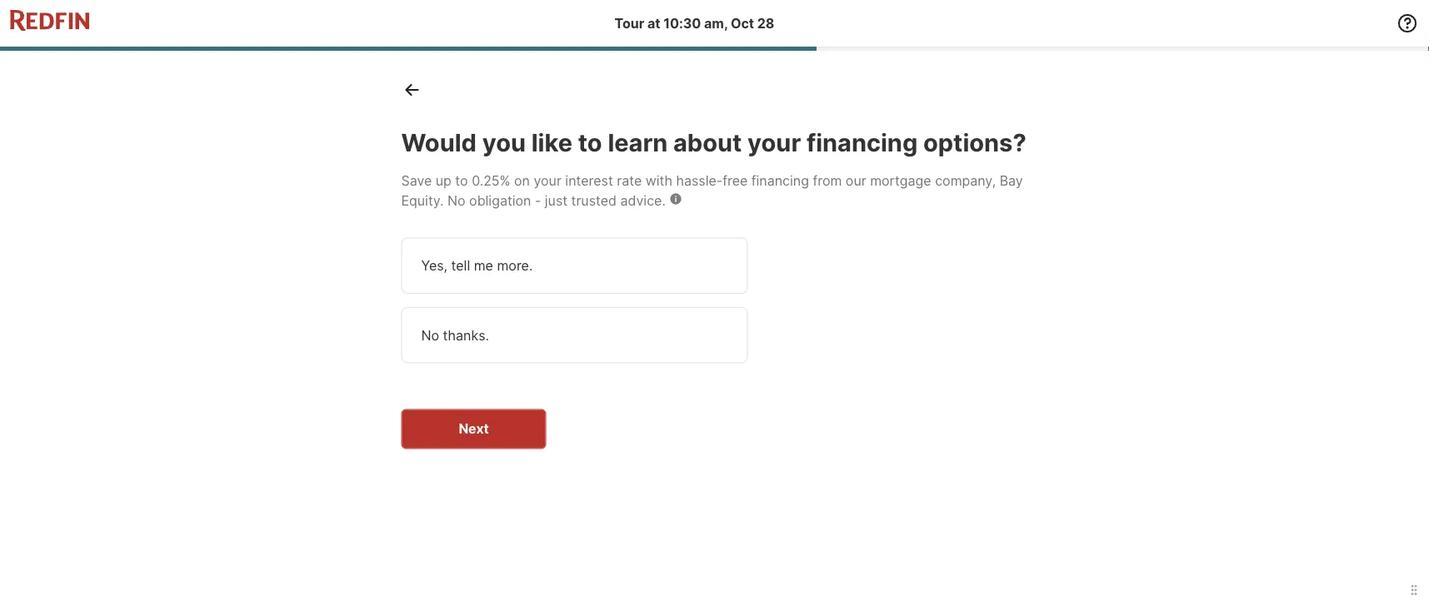 Task type: vqa. For each thing, say whether or not it's contained in the screenshot.
THE FROM in the , and if you don't have a pre-approval letter, you may lose out to another buyer who does. Sellers want the peace of mind of accepting an offer from a buyer who can prove they are qualified.
no



Task type: describe. For each thing, give the bounding box(es) containing it.
0 vertical spatial to
[[578, 128, 602, 157]]

no inside radio
[[421, 327, 439, 344]]

like
[[531, 128, 572, 157]]

free
[[723, 173, 748, 189]]

0.25%
[[472, 173, 510, 189]]

would you like to learn about your financing options?
[[401, 128, 1026, 157]]

save
[[401, 173, 432, 189]]

tour at 10:30 am, oct 28
[[615, 15, 774, 31]]

option group containing yes, tell me more.
[[401, 238, 818, 364]]

next button
[[401, 409, 546, 449]]

Yes, tell me more. radio
[[401, 238, 748, 294]]

interest
[[565, 173, 613, 189]]

with
[[646, 173, 672, 189]]

just
[[545, 193, 568, 209]]

would
[[401, 128, 477, 157]]

no inside save up to 0.25% on your interest rate with hassle-free financing from our mortgage company, bay equity. no obligation - just trusted advice.
[[447, 193, 465, 209]]

up
[[436, 173, 452, 189]]

mortgage
[[870, 173, 931, 189]]

save up to 0.25% on your interest rate with hassle-free financing from our mortgage company, bay equity. no obligation - just trusted advice.
[[401, 173, 1023, 209]]

No thanks. radio
[[401, 307, 748, 364]]

no thanks.
[[421, 327, 489, 344]]

yes, tell me more.
[[421, 258, 533, 274]]

about
[[673, 128, 742, 157]]

your inside save up to 0.25% on your interest rate with hassle-free financing from our mortgage company, bay equity. no obligation - just trusted advice.
[[534, 173, 561, 189]]

options?
[[923, 128, 1026, 157]]

me
[[474, 258, 493, 274]]

rate
[[617, 173, 642, 189]]

0 vertical spatial your
[[748, 128, 801, 157]]

next
[[459, 421, 489, 437]]

financing inside save up to 0.25% on your interest rate with hassle-free financing from our mortgage company, bay equity. no obligation - just trusted advice.
[[751, 173, 809, 189]]

0 vertical spatial financing
[[807, 128, 918, 157]]

bay
[[1000, 173, 1023, 189]]



Task type: locate. For each thing, give the bounding box(es) containing it.
to right up
[[455, 173, 468, 189]]

1 horizontal spatial to
[[578, 128, 602, 157]]

learn
[[608, 128, 668, 157]]

0 horizontal spatial to
[[455, 173, 468, 189]]

oct
[[731, 15, 754, 31]]

your up free
[[748, 128, 801, 157]]

to
[[578, 128, 602, 157], [455, 173, 468, 189]]

company,
[[935, 173, 996, 189]]

1 vertical spatial no
[[421, 327, 439, 344]]

our
[[846, 173, 866, 189]]

your up just
[[534, 173, 561, 189]]

from
[[813, 173, 842, 189]]

0 horizontal spatial no
[[421, 327, 439, 344]]

obligation
[[469, 193, 531, 209]]

no left thanks.
[[421, 327, 439, 344]]

financing right free
[[751, 173, 809, 189]]

more.
[[497, 258, 533, 274]]

progress bar
[[0, 47, 1429, 51]]

thanks.
[[443, 327, 489, 344]]

tour
[[615, 15, 644, 31]]

1 horizontal spatial no
[[447, 193, 465, 209]]

hassle-
[[676, 173, 723, 189]]

-
[[535, 193, 541, 209]]

1 vertical spatial to
[[455, 173, 468, 189]]

equity.
[[401, 193, 444, 209]]

10:30
[[663, 15, 701, 31]]

trusted
[[571, 193, 617, 209]]

no down up
[[447, 193, 465, 209]]

tell
[[451, 258, 470, 274]]

to inside save up to 0.25% on your interest rate with hassle-free financing from our mortgage company, bay equity. no obligation - just trusted advice.
[[455, 173, 468, 189]]

am,
[[704, 15, 728, 31]]

1 vertical spatial your
[[534, 173, 561, 189]]

0 vertical spatial no
[[447, 193, 465, 209]]

yes,
[[421, 258, 448, 274]]

on
[[514, 173, 530, 189]]

financing
[[807, 128, 918, 157], [751, 173, 809, 189]]

financing up our
[[807, 128, 918, 157]]

28
[[757, 15, 774, 31]]

1 vertical spatial financing
[[751, 173, 809, 189]]

advice.
[[620, 193, 666, 209]]

0 horizontal spatial your
[[534, 173, 561, 189]]

you
[[482, 128, 526, 157]]

option group
[[401, 238, 818, 364]]

at
[[647, 15, 660, 31]]

1 horizontal spatial your
[[748, 128, 801, 157]]

no
[[447, 193, 465, 209], [421, 327, 439, 344]]

your
[[748, 128, 801, 157], [534, 173, 561, 189]]

to right the like
[[578, 128, 602, 157]]



